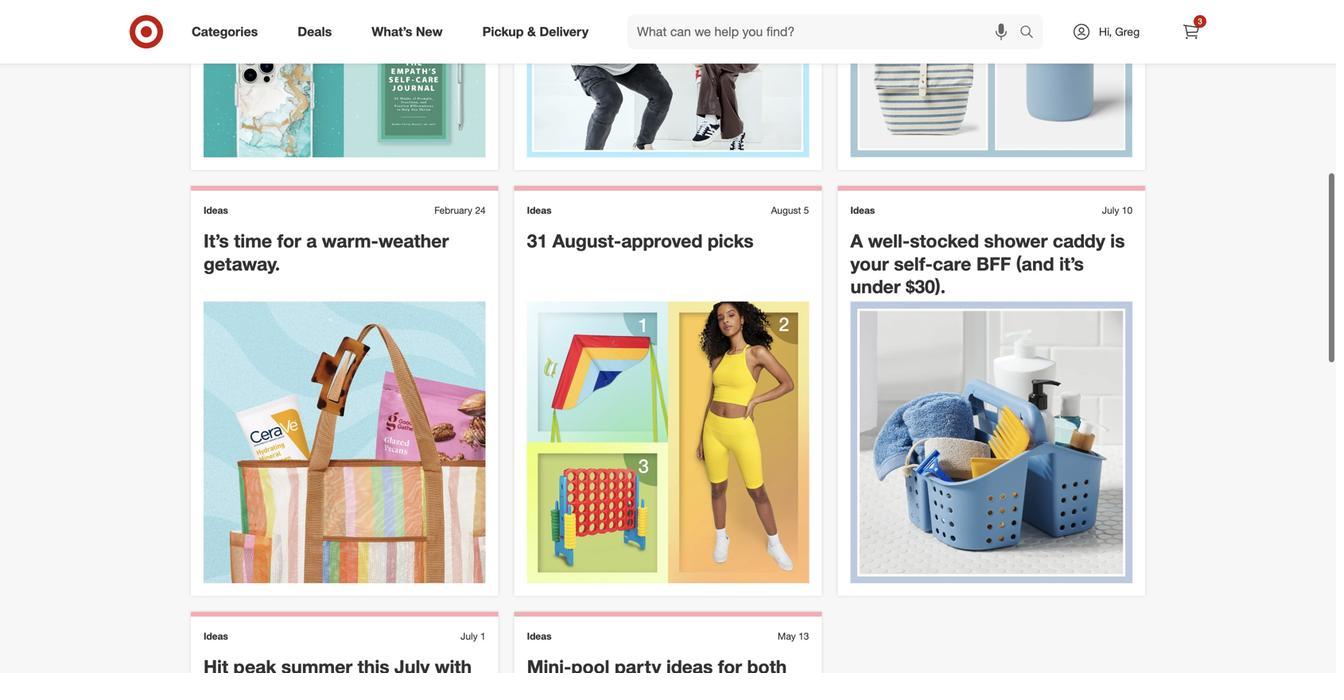 Task type: locate. For each thing, give the bounding box(es) containing it.
1 vertical spatial july
[[461, 631, 478, 643]]

search
[[1013, 26, 1051, 41]]

a
[[851, 230, 863, 252]]

it's
[[204, 230, 229, 252]]

what's new
[[372, 24, 443, 39]]

august-
[[553, 230, 621, 252]]

shower
[[984, 230, 1048, 252]]

search button
[[1013, 14, 1051, 52]]

july left 10
[[1102, 204, 1119, 216]]

it's time for a warm-weather getaway.
[[204, 230, 449, 275]]

categories link
[[178, 14, 278, 49]]

may
[[778, 631, 796, 643]]

august 5
[[771, 204, 809, 216]]

february
[[435, 204, 472, 216]]

greg
[[1115, 25, 1140, 39]]

under
[[851, 276, 901, 298]]

ideas for a
[[851, 204, 875, 216]]

approved
[[621, 230, 703, 252]]

bring style & function to meals on the go. image
[[851, 0, 1133, 157]]

caddy
[[1053, 230, 1106, 252]]

31
[[527, 230, 547, 252]]

warm-
[[322, 230, 379, 252]]

31 august-approved picks image
[[527, 302, 809, 584]]

0 vertical spatial july
[[1102, 204, 1119, 216]]

10
[[1122, 204, 1133, 216]]

july
[[1102, 204, 1119, 216], [461, 631, 478, 643]]

time
[[234, 230, 272, 252]]

is
[[1111, 230, 1125, 252]]

a well-stocked shower caddy is your self-care bff  (and it's under $30). image
[[851, 302, 1133, 584]]

what's new link
[[358, 14, 463, 49]]

deals link
[[284, 14, 352, 49]]

it's
[[1060, 253, 1084, 275]]

july for july 1
[[461, 631, 478, 643]]

well-
[[868, 230, 910, 252]]

self-
[[894, 253, 933, 275]]

5
[[804, 204, 809, 216]]

1 horizontal spatial july
[[1102, 204, 1119, 216]]

new
[[416, 24, 443, 39]]

february 24
[[435, 204, 486, 216]]

tiktok creator sonsern lin surprises his fam with a backyard pool party. image
[[527, 0, 809, 157]]

july left 1
[[461, 631, 478, 643]]

ideas
[[204, 204, 228, 216], [527, 204, 552, 216], [851, 204, 875, 216], [204, 631, 228, 643], [527, 631, 552, 643]]

deals
[[298, 24, 332, 39]]

the pisces starter pack image
[[204, 0, 486, 157]]

ideas for it's
[[204, 204, 228, 216]]

it's time for a warm-weather getaway. image
[[204, 302, 486, 584]]

july for july 10
[[1102, 204, 1119, 216]]

0 horizontal spatial july
[[461, 631, 478, 643]]

3 link
[[1174, 14, 1209, 49]]

your
[[851, 253, 889, 275]]



Task type: describe. For each thing, give the bounding box(es) containing it.
31 august-approved picks
[[527, 230, 754, 252]]

13
[[799, 631, 809, 643]]

1
[[480, 631, 486, 643]]

$30).
[[906, 276, 946, 298]]

hi, greg
[[1099, 25, 1140, 39]]

hi,
[[1099, 25, 1112, 39]]

bff
[[977, 253, 1011, 275]]

august
[[771, 204, 801, 216]]

categories
[[192, 24, 258, 39]]

pickup
[[483, 24, 524, 39]]

july 10
[[1102, 204, 1133, 216]]

picks
[[708, 230, 754, 252]]

(and
[[1016, 253, 1054, 275]]

getaway.
[[204, 253, 280, 275]]

stocked
[[910, 230, 979, 252]]

for
[[277, 230, 301, 252]]

a well-stocked shower caddy is your self-care bff  (and it's under $30).
[[851, 230, 1125, 298]]

delivery
[[540, 24, 589, 39]]

weather
[[379, 230, 449, 252]]

What can we help you find? suggestions appear below search field
[[628, 14, 1024, 49]]

care
[[933, 253, 972, 275]]

ideas for 31
[[527, 204, 552, 216]]

may 13
[[778, 631, 809, 643]]

24
[[475, 204, 486, 216]]

a
[[306, 230, 317, 252]]

pickup & delivery link
[[469, 14, 609, 49]]

3
[[1198, 16, 1203, 26]]

july 1
[[461, 631, 486, 643]]

pickup & delivery
[[483, 24, 589, 39]]

&
[[527, 24, 536, 39]]

what's
[[372, 24, 412, 39]]



Task type: vqa. For each thing, say whether or not it's contained in the screenshot.
the bottommost by
no



